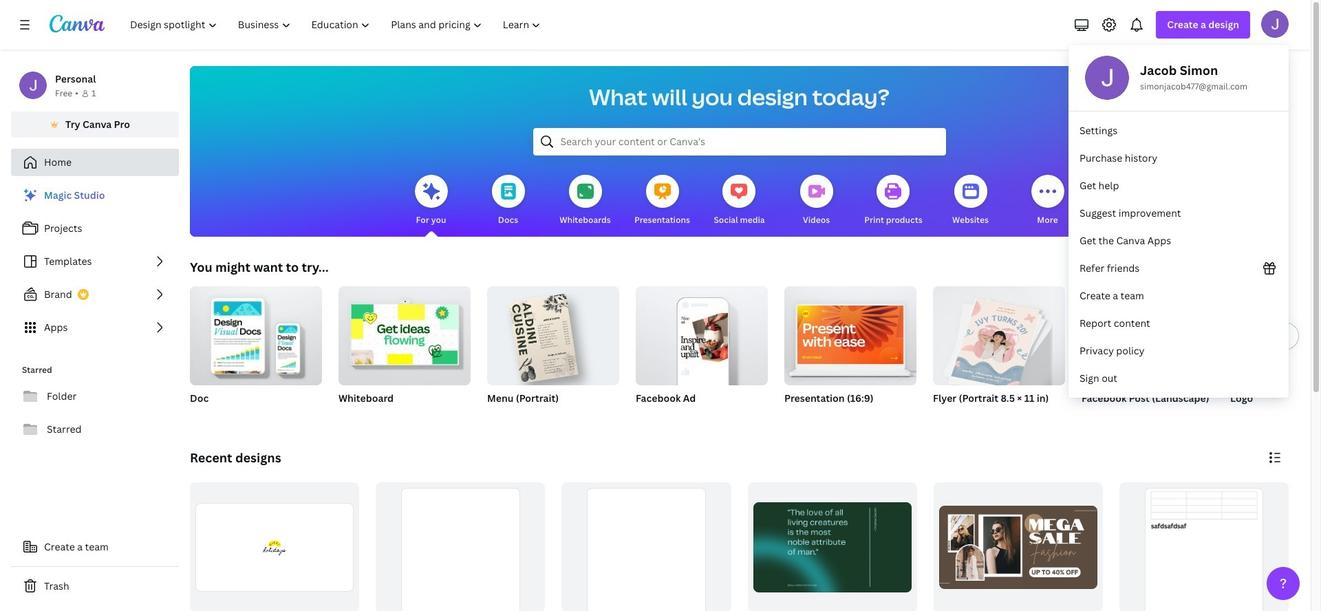 Task type: vqa. For each thing, say whether or not it's contained in the screenshot.
Dirk Hardpeck icon
no



Task type: locate. For each thing, give the bounding box(es) containing it.
menu
[[1069, 45, 1289, 398]]

1 horizontal spatial list
[[1069, 117, 1289, 392]]

group
[[487, 281, 619, 423], [487, 281, 619, 385], [636, 281, 768, 423], [636, 281, 768, 385], [785, 281, 917, 423], [785, 281, 917, 385], [933, 281, 1065, 423], [933, 281, 1065, 390], [190, 286, 322, 423], [190, 286, 322, 385], [339, 286, 471, 423], [1082, 286, 1214, 423], [1231, 286, 1322, 423], [190, 483, 359, 611], [376, 483, 545, 611], [562, 483, 731, 611], [748, 483, 917, 611], [934, 483, 1103, 611], [1120, 483, 1289, 611]]

list
[[1069, 117, 1289, 392], [11, 182, 179, 341]]

Search search field
[[561, 129, 919, 155]]

None search field
[[533, 128, 946, 156]]



Task type: describe. For each thing, give the bounding box(es) containing it.
jacob simon image
[[1262, 10, 1289, 38]]

0 horizontal spatial list
[[11, 182, 179, 341]]

top level navigation element
[[121, 11, 553, 39]]



